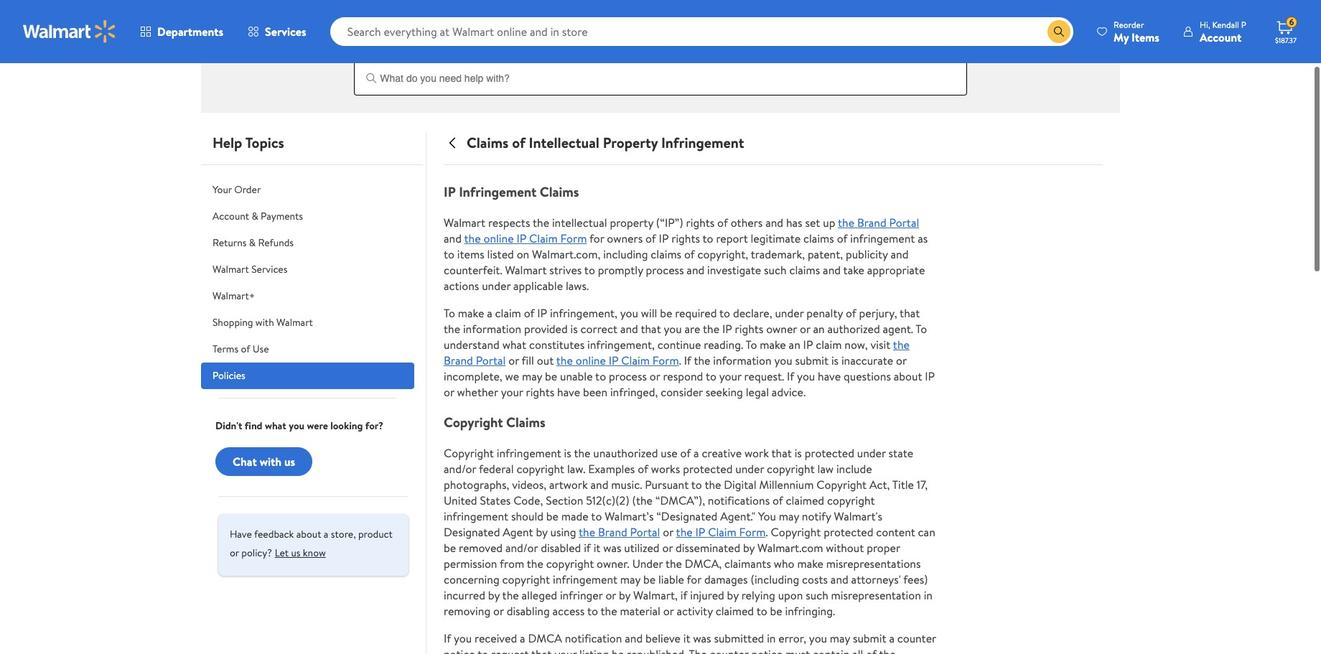 Task type: describe. For each thing, give the bounding box(es) containing it.
copyright up disabling
[[502, 572, 550, 587]]

will
[[641, 305, 657, 321]]

2 horizontal spatial to
[[916, 321, 927, 337]]

0 horizontal spatial order
[[234, 182, 261, 197]]

fill
[[522, 352, 534, 368]]

protected up millennium
[[805, 445, 854, 461]]

concerning
[[444, 572, 500, 587]]

continue
[[658, 337, 701, 352]]

claim for unauthorized
[[708, 524, 736, 540]]

as
[[918, 230, 928, 246]]

back image
[[444, 134, 461, 152]]

to left upon
[[757, 603, 767, 619]]

policies link
[[201, 363, 414, 389]]

walmart.com
[[758, 540, 823, 556]]

about inside have feedback about a store, product or policy?
[[296, 527, 321, 541]]

ip inside for owners of ip rights to report legitimate claims of infringement as to items listed on walmart.com, including claims of copyright, trademark, patent, publicity and counterfeit. walmart strives to promptly process and investigate such claims and take appropriate actions under applicable laws.
[[659, 230, 669, 246]]

believe
[[645, 631, 681, 646]]

walmart inside for owners of ip rights to report legitimate claims of infringement as to items listed on walmart.com, including claims of copyright, trademark, patent, publicity and counterfeit. walmart strives to promptly process and investigate such claims and take appropriate actions under applicable laws.
[[505, 262, 547, 278]]

portal for the brand portal
[[476, 352, 506, 368]]

process inside for owners of ip rights to report legitimate claims of infringement as to items listed on walmart.com, including claims of copyright, trademark, patent, publicity and counterfeit. walmart strives to promptly process and investigate such claims and take appropriate actions under applicable laws.
[[646, 262, 684, 278]]

ip up dmca,
[[695, 524, 705, 540]]

walmart inside "walmart services" link
[[213, 262, 249, 276]]

rights inside for owners of ip rights to report legitimate claims of infringement as to items listed on walmart.com, including claims of copyright, trademark, patent, publicity and counterfeit. walmart strives to promptly process and investigate such claims and take appropriate actions under applicable laws.
[[672, 230, 700, 246]]

my
[[1114, 29, 1129, 45]]

items
[[457, 246, 484, 262]]

patent,
[[808, 246, 843, 262]]

of down applicable
[[524, 305, 535, 321]]

take
[[843, 262, 864, 278]]

1 horizontal spatial returns & refunds link
[[763, 0, 967, 32]]

law
[[817, 461, 834, 477]]

removing
[[444, 603, 491, 619]]

process inside . if the information you submit is inaccurate or incomplete, we may be unable to process or respond to your request. if you have questions about ip or whether your rights have been infringed, consider seeking legal advice.
[[609, 368, 647, 384]]

request
[[491, 646, 529, 654]]

or inside have feedback about a store, product or policy?
[[230, 546, 239, 560]]

with for us
[[260, 454, 282, 469]]

0 vertical spatial claims
[[467, 133, 509, 152]]

what inside to make a claim of ip infringement, you will be required to declare, under penalty of perjury, that the information provided is correct and that you are the ip rights owner or an authorized agent. to understand what constitutes infringement, continue reading. to make an ip claim now, visit
[[502, 337, 526, 352]]

under up notifications
[[735, 461, 764, 477]]

intellectual
[[552, 214, 607, 230]]

to left items
[[444, 246, 455, 262]]

disabling
[[507, 603, 550, 619]]

to right "made"
[[591, 508, 602, 524]]

claims down legitimate
[[789, 262, 820, 278]]

reading.
[[704, 337, 743, 352]]

2 horizontal spatial an
[[813, 321, 825, 337]]

0 horizontal spatial make
[[458, 305, 484, 321]]

in inside if you received a dmca notification and believe it was submitted in error, you may submit a counter notice to request that your listing be republished. the counter notice must contain all of th
[[767, 631, 776, 646]]

designated
[[444, 524, 500, 540]]

1 horizontal spatial an
[[789, 337, 800, 352]]

error,
[[779, 631, 806, 646]]

you down "removing"
[[454, 631, 472, 646]]

and inside to make a claim of ip infringement, you will be required to declare, under penalty of perjury, that the information provided is correct and that you are the ip rights owner or an authorized agent. to understand what constitutes infringement, continue reading. to make an ip claim now, visit
[[620, 321, 638, 337]]

looking
[[330, 419, 363, 433]]

walmart inside the walmart respects the intellectual property ("ip") rights of others and has set up the brand portal and the online ip claim form
[[444, 214, 485, 230]]

listed
[[487, 246, 514, 262]]

didn't find what you were looking for?
[[215, 419, 383, 433]]

and inside copyright infringement is the unauthorized use of a creative work that is protected under state and/or federal copyright law. examples of works protected under copyright law include photographs, videos, artwork and music. pursuant to the digital millennium copyright act, title 17, united states code, section 512(c)(2) (the "dmca"), notifications of claimed copyright infringement should be made to walmart's "designated agent." you may notify walmart's designated agent by using
[[591, 477, 609, 493]]

ip down correct
[[609, 352, 619, 368]]

1 horizontal spatial if
[[684, 352, 691, 368]]

of left copyright,
[[684, 246, 695, 262]]

of right the penalty
[[846, 305, 856, 321]]

to inside if you received a dmca notification and believe it was submitted in error, you may submit a counter notice to request that your listing be republished. the counter notice must contain all of th
[[478, 646, 488, 654]]

a right all
[[889, 631, 895, 646]]

rights inside to make a claim of ip infringement, you will be required to declare, under penalty of perjury, that the information provided is correct and that you are the ip rights owner or an authorized agent. to understand what constitutes infringement, continue reading. to make an ip claim now, visit
[[735, 321, 763, 337]]

1 vertical spatial claims
[[540, 182, 579, 201]]

reorder my items
[[1114, 18, 1160, 45]]

walmart services
[[213, 262, 287, 276]]

be inside if you received a dmca notification and believe it was submitted in error, you may submit a counter notice to request that your listing be republished. the counter notice must contain all of th
[[612, 646, 624, 654]]

millennium
[[759, 477, 814, 493]]

or fill out the online ip claim form
[[506, 352, 679, 368]]

0 horizontal spatial if
[[584, 540, 591, 556]]

rights inside the walmart respects the intellectual property ("ip") rights of others and has set up the brand portal and the online ip claim form
[[686, 214, 715, 230]]

store,
[[331, 527, 356, 541]]

are
[[685, 321, 700, 337]]

was inside . copyright protected content can be removed and/or disabled if it was utilized or disseminated by walmart.com without proper permission from the copyright owner. under the dmca, claimants who make misrepresentations concerning copyright infringement may be liable for damages (including costs and attorneys' fees) incurred by the alleged infringer or by walmart, if injured by relying upon such misrepresentation in removing or disabling access to the material or activity claimed to be infringing.
[[603, 540, 621, 556]]

publicity
[[846, 246, 888, 262]]

to right strives
[[584, 262, 595, 278]]

respond
[[663, 368, 703, 384]]

form for use
[[739, 524, 766, 540]]

copyright up code,
[[517, 461, 564, 477]]

intellectual
[[529, 133, 599, 152]]

shopping with walmart link
[[201, 309, 414, 336]]

account inside "hi, kendall p account"
[[1200, 29, 1242, 45]]

. if the information you submit is inaccurate or incomplete, we may be unable to process or respond to your request. if you have questions about ip or whether your rights have been infringed, consider seeking legal advice.
[[444, 352, 935, 400]]

1 vertical spatial infringement
[[459, 182, 537, 201]]

music.
[[611, 477, 642, 493]]

copyright claims
[[444, 413, 545, 432]]

1 vertical spatial us
[[291, 546, 300, 560]]

of right notifications
[[773, 493, 783, 508]]

or inside edit or cancel an order link
[[629, 4, 638, 18]]

ip down applicable
[[537, 305, 547, 321]]

to right access
[[587, 603, 598, 619]]

section
[[546, 493, 583, 508]]

respects
[[488, 214, 530, 230]]

0 vertical spatial infringement
[[661, 133, 744, 152]]

and left 'has'
[[766, 214, 783, 230]]

online inside the walmart respects the intellectual property ("ip") rights of others and has set up the brand portal and the online ip claim form
[[484, 230, 514, 246]]

What do you need help with? search field
[[354, 61, 967, 95]]

1 horizontal spatial have
[[818, 368, 841, 384]]

title
[[892, 477, 914, 493]]

a inside have feedback about a store, product or policy?
[[324, 527, 328, 541]]

Search help topics search field
[[354, 47, 967, 95]]

0 vertical spatial us
[[284, 454, 295, 469]]

0 horizontal spatial your
[[501, 384, 523, 400]]

departments
[[157, 24, 223, 39]]

the brand portal link for the brand portal or the ip claim form
[[579, 524, 660, 540]]

(the
[[632, 493, 653, 508]]

2 vertical spatial claims
[[506, 413, 545, 432]]

ip down back icon
[[444, 182, 456, 201]]

or inside to make a claim of ip infringement, you will be required to declare, under penalty of perjury, that the information provided is correct and that you are the ip rights owner or an authorized agent. to understand what constitutes infringement, continue reading. to make an ip claim now, visit
[[800, 321, 810, 337]]

ip inside . if the information you submit is inaccurate or incomplete, we may be unable to process or respond to your request. if you have questions about ip or whether your rights have been infringed, consider seeking legal advice.
[[925, 368, 935, 384]]

services inside dropdown button
[[265, 24, 306, 39]]

help
[[213, 133, 242, 152]]

ip inside the walmart respects the intellectual property ("ip") rights of others and has set up the brand portal and the online ip claim form
[[517, 230, 526, 246]]

terms of use
[[213, 342, 269, 356]]

received
[[475, 631, 517, 646]]

must
[[785, 646, 810, 654]]

digital
[[724, 477, 757, 493]]

infringement down photographs,
[[444, 508, 508, 524]]

walmart respects the intellectual property ("ip") rights of others and has set up the brand portal and the online ip claim form
[[444, 214, 919, 246]]

and/or inside . copyright protected content can be removed and/or disabled if it was utilized or disseminated by walmart.com without proper permission from the copyright owner. under the dmca, claimants who make misrepresentations concerning copyright infringement may be liable for damages (including costs and attorneys' fees) incurred by the alleged infringer or by walmart, if injured by relying upon such misrepresentation in removing or disabling access to the material or activity claimed to be infringing.
[[505, 540, 538, 556]]

use
[[253, 342, 269, 356]]

the brand portal
[[444, 337, 910, 368]]

0 vertical spatial claim
[[495, 305, 521, 321]]

0 horizontal spatial counter
[[710, 646, 749, 654]]

product
[[358, 527, 393, 541]]

and left as
[[891, 246, 909, 262]]

protected right use
[[683, 461, 733, 477]]

provided
[[524, 321, 568, 337]]

terms
[[213, 342, 238, 356]]

submit inside if you received a dmca notification and believe it was submitted in error, you may submit a counter notice to request that your listing be republished. the counter notice must contain all of th
[[853, 631, 886, 646]]

of inside if you received a dmca notification and believe it was submitted in error, you may submit a counter notice to request that your listing be republished. the counter notice must contain all of th
[[866, 646, 877, 654]]

liable
[[658, 572, 684, 587]]

1 vertical spatial online
[[576, 352, 606, 368]]

legitimate
[[751, 230, 801, 246]]

be left removed
[[444, 540, 456, 556]]

be inside to make a claim of ip infringement, you will be required to declare, under penalty of perjury, that the information provided is correct and that you are the ip rights owner or an authorized agent. to understand what constitutes infringement, continue reading. to make an ip claim now, visit
[[660, 305, 672, 321]]

attorneys'
[[851, 572, 901, 587]]

2 notice from the left
[[751, 646, 783, 654]]

track your order link
[[354, 0, 558, 32]]

for inside . copyright protected content can be removed and/or disabled if it was utilized or disseminated by walmart.com without proper permission from the copyright owner. under the dmca, claimants who make misrepresentations concerning copyright infringement may be liable for damages (including costs and attorneys' fees) incurred by the alleged infringer or by walmart, if injured by relying upon such misrepresentation in removing or disabling access to the material or activity claimed to be infringing.
[[687, 572, 702, 587]]

it inside if you received a dmca notification and believe it was submitted in error, you may submit a counter notice to request that your listing be republished. the counter notice must contain all of th
[[683, 631, 690, 646]]

be inside copyright infringement is the unauthorized use of a creative work that is protected under state and/or federal copyright law. examples of works protected under copyright law include photographs, videos, artwork and music. pursuant to the digital millennium copyright act, title 17, united states code, section 512(c)(2) (the "dmca"), notifications of claimed copyright infringement should be made to walmart's "designated agent." you may notify walmart's designated agent by using
[[546, 508, 559, 524]]

using
[[550, 524, 576, 540]]

1 vertical spatial services
[[251, 262, 287, 276]]

policies
[[213, 368, 245, 383]]

to right respond at the right of the page
[[706, 368, 717, 384]]

under left state at the bottom right of the page
[[857, 445, 886, 461]]

owner
[[766, 321, 797, 337]]

find
[[245, 419, 262, 433]]

listing
[[579, 646, 609, 654]]

$187.37
[[1275, 35, 1297, 45]]

owners
[[607, 230, 643, 246]]

you left were
[[289, 419, 304, 433]]

claims down ("ip")
[[651, 246, 681, 262]]

1 horizontal spatial your
[[445, 4, 464, 18]]

1 vertical spatial claim
[[816, 337, 842, 352]]

you left will
[[620, 305, 638, 321]]

such inside for owners of ip rights to report legitimate claims of infringement as to items listed on walmart.com, including claims of copyright, trademark, patent, publicity and counterfeit. walmart strives to promptly process and investigate such claims and take appropriate actions under applicable laws.
[[764, 262, 787, 278]]

upon
[[778, 587, 803, 603]]

and left take
[[823, 262, 841, 278]]

of right use
[[680, 445, 691, 461]]

walmart image
[[23, 20, 116, 43]]

unauthorized
[[593, 445, 658, 461]]

returns & refunds for right returns & refunds link
[[825, 4, 906, 18]]

6 $187.37
[[1275, 16, 1297, 45]]

on
[[517, 246, 529, 262]]

0 horizontal spatial to
[[444, 305, 455, 321]]

departments button
[[128, 14, 236, 49]]

by left relying at the bottom of page
[[727, 587, 739, 603]]

others
[[731, 214, 763, 230]]

is up artwork
[[564, 445, 571, 461]]

ip right owner
[[803, 337, 813, 352]]

to left report
[[703, 230, 713, 246]]

to inside to make a claim of ip infringement, you will be required to declare, under penalty of perjury, that the information provided is correct and that you are the ip rights owner or an authorized agent. to understand what constitutes infringement, continue reading. to make an ip claim now, visit
[[719, 305, 730, 321]]

refunds for bottommost returns & refunds link
[[258, 236, 294, 250]]

claim inside the walmart respects the intellectual property ("ip") rights of others and has set up the brand portal and the online ip claim form
[[529, 230, 558, 246]]

disabled
[[541, 540, 581, 556]]

by left walmart,
[[619, 587, 631, 603]]

you
[[758, 508, 776, 524]]

under inside for owners of ip rights to report legitimate claims of infringement as to items listed on walmart.com, including claims of copyright, trademark, patent, publicity and counterfeit. walmart strives to promptly process and investigate such claims and take appropriate actions under applicable laws.
[[482, 278, 511, 293]]

artwork
[[549, 477, 588, 493]]

and inside . copyright protected content can be removed and/or disabled if it was utilized or disseminated by walmart.com without proper permission from the copyright owner. under the dmca, claimants who make misrepresentations concerning copyright infringement may be liable for damages (including costs and attorneys' fees) incurred by the alleged infringer or by walmart, if injured by relying upon such misrepresentation in removing or disabling access to the material or activity claimed to be infringing.
[[831, 572, 849, 587]]

account & payments
[[213, 209, 303, 223]]

infringement inside for owners of ip rights to report legitimate claims of infringement as to items listed on walmart.com, including claims of copyright, trademark, patent, publicity and counterfeit. walmart strives to promptly process and investigate such claims and take appropriate actions under applicable laws.
[[850, 230, 915, 246]]

alleged
[[522, 587, 557, 603]]

of right the up on the right of page
[[837, 230, 848, 246]]

hi, kendall p account
[[1200, 18, 1246, 45]]

by right incurred
[[488, 587, 500, 603]]

returns & refunds for bottommost returns & refunds link
[[213, 236, 294, 250]]

legal
[[746, 384, 769, 400]]

the online ip claim form link for on
[[464, 230, 587, 246]]

if you received a dmca notification and believe it was submitted in error, you may submit a counter notice to request that your listing be republished. the counter notice must contain all of th
[[444, 631, 936, 654]]

edit or cancel an order
[[609, 4, 712, 18]]

1 horizontal spatial make
[[760, 337, 786, 352]]

may inside . if the information you submit is inaccurate or incomplete, we may be unable to process or respond to your request. if you have questions about ip or whether your rights have been infringed, consider seeking legal advice.
[[522, 368, 542, 384]]

be left "liable"
[[643, 572, 656, 587]]

be inside . if the information you submit is inaccurate or incomplete, we may be unable to process or respond to your request. if you have questions about ip or whether your rights have been infringed, consider seeking legal advice.
[[545, 368, 557, 384]]

claimed inside . copyright protected content can be removed and/or disabled if it was utilized or disseminated by walmart.com without proper permission from the copyright owner. under the dmca, claimants who make misrepresentations concerning copyright infringement may be liable for damages (including costs and attorneys' fees) incurred by the alleged infringer or by walmart, if injured by relying upon such misrepresentation in removing or disabling access to the material or activity claimed to be infringing.
[[716, 603, 754, 619]]

required
[[675, 305, 717, 321]]

items
[[1132, 29, 1160, 45]]

proper
[[867, 540, 900, 556]]

0 horizontal spatial what
[[265, 419, 286, 433]]

content
[[876, 524, 915, 540]]

2 horizontal spatial order
[[686, 4, 712, 18]]

you right error,
[[809, 631, 827, 646]]

information inside . if the information you submit is inaccurate or incomplete, we may be unable to process or respond to your request. if you have questions about ip or whether your rights have been infringed, consider seeking legal advice.
[[713, 352, 772, 368]]

visit
[[871, 337, 891, 352]]

1 horizontal spatial if
[[681, 587, 687, 603]]

rights inside . if the information you submit is inaccurate or incomplete, we may be unable to process or respond to your request. if you have questions about ip or whether your rights have been infringed, consider seeking legal advice.
[[526, 384, 554, 400]]

0 horizontal spatial account
[[213, 209, 249, 223]]

submitted
[[714, 631, 764, 646]]



Task type: vqa. For each thing, say whether or not it's contained in the screenshot.
days
no



Task type: locate. For each thing, give the bounding box(es) containing it.
0 vertical spatial claim
[[529, 230, 558, 246]]

the brand portal link for walmart respects the intellectual property ("ip") rights of others and has set up the brand portal and the online ip claim form
[[838, 214, 919, 230]]

1 vertical spatial infringement,
[[587, 337, 655, 352]]

(including
[[751, 572, 799, 587]]

brand up the owner.
[[598, 524, 627, 540]]

in inside . copyright protected content can be removed and/or disabled if it was utilized or disseminated by walmart.com without proper permission from the copyright owner. under the dmca, claimants who make misrepresentations concerning copyright infringement may be liable for damages (including costs and attorneys' fees) incurred by the alleged infringer or by walmart, if injured by relying upon such misrepresentation in removing or disabling access to the material or activity claimed to be infringing.
[[924, 587, 933, 603]]

of inside terms of use link
[[241, 342, 250, 356]]

and/or inside copyright infringement is the unauthorized use of a creative work that is protected under state and/or federal copyright law. examples of works protected under copyright law include photographs, videos, artwork and music. pursuant to the digital millennium copyright act, title 17, united states code, section 512(c)(2) (the "dmca"), notifications of claimed copyright infringement should be made to walmart's "designated agent." you may notify walmart's designated agent by using
[[444, 461, 476, 477]]

you down owner
[[774, 352, 792, 368]]

1 vertical spatial in
[[767, 631, 776, 646]]

actions
[[444, 278, 479, 293]]

report
[[716, 230, 748, 246]]

brand up 'whether'
[[444, 352, 473, 368]]

form inside the walmart respects the intellectual property ("ip") rights of others and has set up the brand portal and the online ip claim form
[[560, 230, 587, 246]]

without
[[826, 540, 864, 556]]

the
[[689, 646, 707, 654]]

claims right back icon
[[467, 133, 509, 152]]

by left using
[[536, 524, 548, 540]]

order up account & payments
[[234, 182, 261, 197]]

1 horizontal spatial submit
[[853, 631, 886, 646]]

may up material
[[620, 572, 641, 587]]

1 vertical spatial for
[[687, 572, 702, 587]]

& for account & payments link
[[252, 209, 258, 223]]

0 vertical spatial for
[[589, 230, 604, 246]]

claim for of
[[621, 352, 650, 368]]

topics
[[245, 133, 284, 152]]

account down your order
[[213, 209, 249, 223]]

such inside . copyright protected content can be removed and/or disabled if it was utilized or disseminated by walmart.com without proper permission from the copyright owner. under the dmca, claimants who make misrepresentations concerning copyright infringement may be liable for damages (including costs and attorneys' fees) incurred by the alleged infringer or by walmart, if injured by relying upon such misrepresentation in removing or disabling access to the material or activity claimed to be infringing.
[[806, 587, 828, 603]]

2 horizontal spatial brand
[[857, 214, 887, 230]]

for
[[589, 230, 604, 246], [687, 572, 702, 587]]

2 horizontal spatial claim
[[708, 524, 736, 540]]

is left correct
[[571, 321, 578, 337]]

0 horizontal spatial .
[[679, 352, 681, 368]]

claims right 'has'
[[803, 230, 834, 246]]

0 horizontal spatial claim
[[495, 305, 521, 321]]

copyright up walmart's
[[817, 477, 867, 493]]

counter right the the
[[710, 646, 749, 654]]

was
[[603, 540, 621, 556], [693, 631, 711, 646]]

1 horizontal spatial claim
[[621, 352, 650, 368]]

infringement inside . copyright protected content can be removed and/or disabled if it was utilized or disseminated by walmart.com without proper permission from the copyright owner. under the dmca, claimants who make misrepresentations concerning copyright infringement may be liable for damages (including costs and attorneys' fees) incurred by the alleged infringer or by walmart, if injured by relying upon such misrepresentation in removing or disabling access to the material or activity claimed to be infringing.
[[553, 572, 618, 587]]

examples
[[588, 461, 635, 477]]

have left questions
[[818, 368, 841, 384]]

to right unable
[[595, 368, 606, 384]]

infringement,
[[550, 305, 617, 321], [587, 337, 655, 352]]

the online ip claim form link for process
[[556, 352, 679, 368]]

cancel
[[641, 4, 671, 18]]

. inside . copyright protected content can be removed and/or disabled if it was utilized or disseminated by walmart.com without proper permission from the copyright owner. under the dmca, claimants who make misrepresentations concerning copyright infringement may be liable for damages (including costs and attorneys' fees) incurred by the alleged infringer or by walmart, if injured by relying upon such misrepresentation in removing or disabling access to the material or activity claimed to be infringing.
[[766, 524, 768, 540]]

strives
[[549, 262, 582, 278]]

0 vertical spatial form
[[560, 230, 587, 246]]

512(c)(2)
[[586, 493, 629, 508]]

correct
[[581, 321, 618, 337]]

brand up publicity
[[857, 214, 887, 230]]

brand inside the walmart respects the intellectual property ("ip") rights of others and has set up the brand portal and the online ip claim form
[[857, 214, 887, 230]]

1 vertical spatial refunds
[[258, 236, 294, 250]]

and left investigate
[[687, 262, 705, 278]]

whether
[[457, 384, 498, 400]]

of left ("ip")
[[645, 230, 656, 246]]

may inside copyright infringement is the unauthorized use of a creative work that is protected under state and/or federal copyright law. examples of works protected under copyright law include photographs, videos, artwork and music. pursuant to the digital millennium copyright act, title 17, united states code, section 512(c)(2) (the "dmca"), notifications of claimed copyright infringement should be made to walmart's "designated agent." you may notify walmart's designated agent by using
[[779, 508, 799, 524]]

0 vertical spatial such
[[764, 262, 787, 278]]

a inside to make a claim of ip infringement, you will be required to declare, under penalty of perjury, that the information provided is correct and that you are the ip rights owner or an authorized agent. to understand what constitutes infringement, continue reading. to make an ip claim now, visit
[[487, 305, 492, 321]]

brand for the brand portal
[[444, 352, 473, 368]]

2 horizontal spatial form
[[739, 524, 766, 540]]

0 vertical spatial brand
[[857, 214, 887, 230]]

submit up advice.
[[795, 352, 829, 368]]

walmart inside shopping with walmart link
[[276, 315, 313, 330]]

infringed,
[[610, 384, 658, 400]]

such
[[764, 262, 787, 278], [806, 587, 828, 603]]

1 horizontal spatial was
[[693, 631, 711, 646]]

such down legitimate
[[764, 262, 787, 278]]

infringement up appropriate
[[850, 230, 915, 246]]

ip left declare,
[[722, 321, 732, 337]]

notice
[[444, 646, 475, 654], [751, 646, 783, 654]]

1 horizontal spatial order
[[466, 4, 493, 18]]

dmca,
[[685, 556, 722, 572]]

claim up infringed, at the bottom left of page
[[621, 352, 650, 368]]

your order
[[213, 182, 261, 197]]

is inside . if the information you submit is inaccurate or incomplete, we may be unable to process or respond to your request. if you have questions about ip or whether your rights have been infringed, consider seeking legal advice.
[[831, 352, 839, 368]]

1 horizontal spatial online
[[576, 352, 606, 368]]

1 vertical spatial such
[[806, 587, 828, 603]]

costs
[[802, 572, 828, 587]]

portal for the brand portal or the ip claim form
[[630, 524, 660, 540]]

copyright up photographs,
[[444, 445, 494, 461]]

may
[[522, 368, 542, 384], [779, 508, 799, 524], [620, 572, 641, 587], [830, 631, 850, 646]]

shopping
[[213, 315, 253, 330]]

0 vertical spatial it
[[594, 540, 601, 556]]

unable
[[560, 368, 593, 384]]

in
[[924, 587, 933, 603], [767, 631, 776, 646]]

if left injured
[[681, 587, 687, 603]]

with for walmart
[[255, 315, 274, 330]]

infringer
[[560, 587, 603, 603]]

1 vertical spatial returns & refunds link
[[201, 230, 414, 256]]

of inside the walmart respects the intellectual property ("ip") rights of others and has set up the brand portal and the online ip claim form
[[717, 214, 728, 230]]

inaccurate
[[841, 352, 893, 368]]

2 horizontal spatial if
[[787, 368, 794, 384]]

and inside if you received a dmca notification and believe it was submitted in error, you may submit a counter notice to request that your listing be republished. the counter notice must contain all of th
[[625, 631, 643, 646]]

brand for the brand portal or the ip claim form
[[598, 524, 627, 540]]

be right will
[[660, 305, 672, 321]]

the inside the brand portal
[[893, 337, 910, 352]]

infringement up videos,
[[497, 445, 561, 461]]

of left intellectual at the left of page
[[512, 133, 525, 152]]

1 horizontal spatial account
[[1200, 29, 1242, 45]]

1 vertical spatial information
[[713, 352, 772, 368]]

if right disabled
[[584, 540, 591, 556]]

notifications
[[708, 493, 770, 508]]

act,
[[870, 477, 890, 493]]

submit right contain at the right of page
[[853, 631, 886, 646]]

0 horizontal spatial brand
[[444, 352, 473, 368]]

was inside if you received a dmca notification and believe it was submitted in error, you may submit a counter notice to request that your listing be republished. the counter notice must contain all of th
[[693, 631, 711, 646]]

information
[[463, 321, 521, 337], [713, 352, 772, 368]]

that right perjury,
[[900, 305, 920, 321]]

returns for bottommost returns & refunds link
[[213, 236, 247, 250]]

a left store,
[[324, 527, 328, 541]]

portal inside the brand portal
[[476, 352, 506, 368]]

in left error,
[[767, 631, 776, 646]]

ip right property
[[659, 230, 669, 246]]

and/or up united
[[444, 461, 476, 477]]

we
[[505, 368, 519, 384]]

1 horizontal spatial claimed
[[786, 493, 824, 508]]

by
[[536, 524, 548, 540], [743, 540, 755, 556], [488, 587, 500, 603], [619, 587, 631, 603], [727, 587, 739, 603]]

copyright down 'whether'
[[444, 413, 503, 432]]

for inside for owners of ip rights to report legitimate claims of infringement as to items listed on walmart.com, including claims of copyright, trademark, patent, publicity and counterfeit. walmart strives to promptly process and investigate such claims and take appropriate actions under applicable laws.
[[589, 230, 604, 246]]

declare,
[[733, 305, 772, 321]]

1 horizontal spatial about
[[894, 368, 922, 384]]

or
[[629, 4, 638, 18], [800, 321, 810, 337], [508, 352, 519, 368], [896, 352, 907, 368], [650, 368, 660, 384], [444, 384, 454, 400], [663, 524, 673, 540], [662, 540, 673, 556], [230, 546, 239, 560], [606, 587, 616, 603], [493, 603, 504, 619], [663, 603, 674, 619]]

information up "incomplete,"
[[463, 321, 521, 337]]

brand inside the brand portal
[[444, 352, 473, 368]]

rights right ("ip")
[[686, 214, 715, 230]]

submit inside . if the information you submit is inaccurate or incomplete, we may be unable to process or respond to your request. if you have questions about ip or whether your rights have been infringed, consider seeking legal advice.
[[795, 352, 829, 368]]

copyright inside . copyright protected content can be removed and/or disabled if it was utilized or disseminated by walmart.com without proper permission from the copyright owner. under the dmca, claimants who make misrepresentations concerning copyright infringement may be liable for damages (including costs and attorneys' fees) incurred by the alleged infringer or by walmart, if injured by relying upon such misrepresentation in removing or disabling access to the material or activity claimed to be infringing.
[[771, 524, 821, 540]]

. for or fill out the online ip claim form
[[679, 352, 681, 368]]

0 vertical spatial refunds
[[870, 4, 906, 18]]

with right chat
[[260, 454, 282, 469]]

trademark,
[[751, 246, 805, 262]]

edit or cancel an order link
[[558, 0, 763, 32]]

1 vertical spatial make
[[760, 337, 786, 352]]

1 vertical spatial returns & refunds
[[213, 236, 294, 250]]

0 horizontal spatial claim
[[529, 230, 558, 246]]

of left works
[[638, 461, 648, 477]]

claims
[[803, 230, 834, 246], [651, 246, 681, 262], [789, 262, 820, 278]]

reorder
[[1114, 18, 1144, 31]]

walmart down "walmart+" link
[[276, 315, 313, 330]]

1 vertical spatial the online ip claim form link
[[556, 352, 679, 368]]

1 vertical spatial about
[[296, 527, 321, 541]]

access
[[553, 603, 585, 619]]

be left unable
[[545, 368, 557, 384]]

0 horizontal spatial form
[[560, 230, 587, 246]]

claim
[[529, 230, 558, 246], [621, 352, 650, 368], [708, 524, 736, 540]]

0 horizontal spatial for
[[589, 230, 604, 246]]

and
[[766, 214, 783, 230], [444, 230, 462, 246], [891, 246, 909, 262], [687, 262, 705, 278], [823, 262, 841, 278], [620, 321, 638, 337], [591, 477, 609, 493], [831, 572, 849, 587], [625, 631, 643, 646]]

returns
[[825, 4, 859, 18], [213, 236, 247, 250]]

1 vertical spatial the brand portal link
[[444, 337, 910, 368]]

1 vertical spatial form
[[652, 352, 679, 368]]

process down the walmart respects the intellectual property ("ip") rights of others and has set up the brand portal and the online ip claim form
[[646, 262, 684, 278]]

removed
[[459, 540, 503, 556]]

Search search field
[[330, 17, 1073, 46]]

infringement, down laws.
[[550, 305, 617, 321]]

0 vertical spatial claimed
[[786, 493, 824, 508]]

have
[[818, 368, 841, 384], [557, 384, 580, 400]]

0 vertical spatial infringement,
[[550, 305, 617, 321]]

portal inside the walmart respects the intellectual property ("ip") rights of others and has set up the brand portal and the online ip claim form
[[889, 214, 919, 230]]

search icon image
[[1053, 26, 1065, 37]]

a left dmca
[[520, 631, 525, 646]]

about inside . if the information you submit is inaccurate or incomplete, we may be unable to process or respond to your request. if you have questions about ip or whether your rights have been infringed, consider seeking legal advice.
[[894, 368, 922, 384]]

form
[[560, 230, 587, 246], [652, 352, 679, 368], [739, 524, 766, 540]]

0 vertical spatial information
[[463, 321, 521, 337]]

"designated
[[656, 508, 718, 524]]

republished.
[[627, 646, 687, 654]]

you right request.
[[797, 368, 815, 384]]

is inside to make a claim of ip infringement, you will be required to declare, under penalty of perjury, that the information provided is correct and that you are the ip rights owner or an authorized agent. to understand what constitutes infringement, continue reading. to make an ip claim now, visit
[[571, 321, 578, 337]]

is left 'law'
[[795, 445, 802, 461]]

1 vertical spatial process
[[609, 368, 647, 384]]

. right agent."
[[766, 524, 768, 540]]

rights left report
[[672, 230, 700, 246]]

what up we
[[502, 337, 526, 352]]

2 vertical spatial &
[[249, 236, 256, 250]]

0 horizontal spatial returns & refunds
[[213, 236, 294, 250]]

agent."
[[720, 508, 755, 524]]

copyright down include
[[827, 493, 875, 508]]

that inside if you received a dmca notification and believe it was submitted in error, you may submit a counter notice to request that your listing be republished. the counter notice must contain all of th
[[531, 646, 552, 654]]

Walmart Site-Wide search field
[[330, 17, 1073, 46]]

your right 'whether'
[[501, 384, 523, 400]]

0 horizontal spatial an
[[673, 4, 683, 18]]

services
[[265, 24, 306, 39], [251, 262, 287, 276]]

1 vertical spatial claim
[[621, 352, 650, 368]]

incomplete,
[[444, 368, 502, 384]]

under down listed
[[482, 278, 511, 293]]

0 vertical spatial if
[[584, 540, 591, 556]]

0 vertical spatial the brand portal link
[[838, 214, 919, 230]]

infringement, down will
[[587, 337, 655, 352]]

make inside . copyright protected content can be removed and/or disabled if it was utilized or disseminated by walmart.com without proper permission from the copyright owner. under the dmca, claimants who make misrepresentations concerning copyright infringement may be liable for damages (including costs and attorneys' fees) incurred by the alleged infringer or by walmart, if injured by relying upon such misrepresentation in removing or disabling access to the material or activity claimed to be infringing.
[[797, 556, 824, 572]]

of
[[512, 133, 525, 152], [717, 214, 728, 230], [645, 230, 656, 246], [837, 230, 848, 246], [684, 246, 695, 262], [524, 305, 535, 321], [846, 305, 856, 321], [241, 342, 250, 356], [680, 445, 691, 461], [638, 461, 648, 477], [773, 493, 783, 508], [866, 646, 877, 654]]

. copyright protected content can be removed and/or disabled if it was utilized or disseminated by walmart.com without proper permission from the copyright owner. under the dmca, claimants who make misrepresentations concerning copyright infringement may be liable for damages (including costs and attorneys' fees) incurred by the alleged infringer or by walmart, if injured by relying upon such misrepresentation in removing or disabling access to the material or activity claimed to be infringing.
[[444, 524, 935, 619]]

protected inside . copyright protected content can be removed and/or disabled if it was utilized or disseminated by walmart.com without proper permission from the copyright owner. under the dmca, claimants who make misrepresentations concerning copyright infringement may be liable for damages (including costs and attorneys' fees) incurred by the alleged infringer or by walmart, if injured by relying upon such misrepresentation in removing or disabling access to the material or activity claimed to be infringing.
[[824, 524, 873, 540]]

an left authorized
[[813, 321, 825, 337]]

about right questions
[[894, 368, 922, 384]]

under
[[482, 278, 511, 293], [775, 305, 804, 321], [857, 445, 886, 461], [735, 461, 764, 477]]

copyright left 'law'
[[767, 461, 815, 477]]

make right who
[[797, 556, 824, 572]]

law.
[[567, 461, 586, 477]]

an right the cancel
[[673, 4, 683, 18]]

walmart up items
[[444, 214, 485, 230]]

order right track on the left of the page
[[466, 4, 493, 18]]

0 horizontal spatial it
[[594, 540, 601, 556]]

your left the legal
[[719, 368, 742, 384]]

1 horizontal spatial claim
[[816, 337, 842, 352]]

refunds for right returns & refunds link
[[870, 4, 906, 18]]

be
[[660, 305, 672, 321], [545, 368, 557, 384], [546, 508, 559, 524], [444, 540, 456, 556], [643, 572, 656, 587], [770, 603, 782, 619], [612, 646, 624, 654]]

0 vertical spatial &
[[861, 4, 868, 18]]

by inside copyright infringement is the unauthorized use of a creative work that is protected under state and/or federal copyright law. examples of works protected under copyright law include photographs, videos, artwork and music. pursuant to the digital millennium copyright act, title 17, united states code, section 512(c)(2) (the "dmca"), notifications of claimed copyright infringement should be made to walmart's "designated agent." you may notify walmart's designated agent by using
[[536, 524, 548, 540]]

misrepresentation
[[831, 587, 921, 603]]

0 horizontal spatial if
[[444, 631, 451, 646]]

. for the brand portal or the ip claim form
[[766, 524, 768, 540]]

0 horizontal spatial was
[[603, 540, 621, 556]]

with inside shopping with walmart link
[[255, 315, 274, 330]]

to make a claim of ip infringement, you will be required to declare, under penalty of perjury, that the information provided is correct and that you are the ip rights owner or an authorized agent. to understand what constitutes infringement, continue reading. to make an ip claim now, visit
[[444, 305, 927, 352]]

a up understand at left bottom
[[487, 305, 492, 321]]

1 vertical spatial with
[[260, 454, 282, 469]]

1 vertical spatial was
[[693, 631, 711, 646]]

and left will
[[620, 321, 638, 337]]

0 vertical spatial was
[[603, 540, 621, 556]]

walmart up walmart+
[[213, 262, 249, 276]]

0 vertical spatial process
[[646, 262, 684, 278]]

claimed
[[786, 493, 824, 508], [716, 603, 754, 619]]

1 horizontal spatial to
[[746, 337, 757, 352]]

and up "counterfeit."
[[444, 230, 462, 246]]

1 horizontal spatial such
[[806, 587, 828, 603]]

by down agent."
[[743, 540, 755, 556]]

form for ip
[[652, 352, 679, 368]]

2 horizontal spatial make
[[797, 556, 824, 572]]

information up the legal
[[713, 352, 772, 368]]

2 vertical spatial make
[[797, 556, 824, 572]]

a
[[487, 305, 492, 321], [694, 445, 699, 461], [324, 527, 328, 541], [520, 631, 525, 646], [889, 631, 895, 646]]

to right pursuant
[[691, 477, 702, 493]]

with up use
[[255, 315, 274, 330]]

claimed inside copyright infringement is the unauthorized use of a creative work that is protected under state and/or federal copyright law. examples of works protected under copyright law include photographs, videos, artwork and music. pursuant to the digital millennium copyright act, title 17, united states code, section 512(c)(2) (the "dmca"), notifications of claimed copyright infringement should be made to walmart's "designated agent." you may notify walmart's designated agent by using
[[786, 493, 824, 508]]

the online ip claim form link
[[464, 230, 587, 246], [556, 352, 679, 368]]

2 horizontal spatial portal
[[889, 214, 919, 230]]

an inside edit or cancel an order link
[[673, 4, 683, 18]]

you left 'are'
[[664, 321, 682, 337]]

about up know
[[296, 527, 321, 541]]

submit
[[795, 352, 829, 368], [853, 631, 886, 646]]

federal
[[479, 461, 514, 477]]

your inside if you received a dmca notification and believe it was submitted in error, you may submit a counter notice to request that your listing be republished. the counter notice must contain all of th
[[554, 646, 577, 654]]

1 vertical spatial returns
[[213, 236, 247, 250]]

laws.
[[566, 278, 589, 293]]

walmart left strives
[[505, 262, 547, 278]]

0 horizontal spatial have
[[557, 384, 580, 400]]

1 vertical spatial &
[[252, 209, 258, 223]]

it inside . copyright protected content can be removed and/or disabled if it was utilized or disseminated by walmart.com without proper permission from the copyright owner. under the dmca, claimants who make misrepresentations concerning copyright infringement may be liable for damages (including costs and attorneys' fees) incurred by the alleged infringer or by walmart, if injured by relying upon such misrepresentation in removing or disabling access to the material or activity claimed to be infringing.
[[594, 540, 601, 556]]

claimed up submitted
[[716, 603, 754, 619]]

counter down fees)
[[897, 631, 936, 646]]

2 vertical spatial form
[[739, 524, 766, 540]]

1 vertical spatial .
[[766, 524, 768, 540]]

1 notice from the left
[[444, 646, 475, 654]]

be down the "(including"
[[770, 603, 782, 619]]

1 horizontal spatial your
[[554, 646, 577, 654]]

0 horizontal spatial refunds
[[258, 236, 294, 250]]

disseminated
[[676, 540, 740, 556]]

your left listing
[[554, 646, 577, 654]]

the inside . if the information you submit is inaccurate or incomplete, we may be unable to process or respond to your request. if you have questions about ip or whether your rights have been infringed, consider seeking legal advice.
[[694, 352, 710, 368]]

1 vertical spatial if
[[681, 587, 687, 603]]

if inside if you received a dmca notification and believe it was submitted in error, you may submit a counter notice to request that your listing be republished. the counter notice must contain all of th
[[444, 631, 451, 646]]

fees)
[[903, 572, 928, 587]]

portal up appropriate
[[889, 214, 919, 230]]

it
[[594, 540, 601, 556], [683, 631, 690, 646]]

returns for right returns & refunds link
[[825, 4, 859, 18]]

may inside . copyright protected content can be removed and/or disabled if it was utilized or disseminated by walmart.com without proper permission from the copyright owner. under the dmca, claimants who make misrepresentations concerning copyright infringement may be liable for damages (including costs and attorneys' fees) incurred by the alleged infringer or by walmart, if injured by relying upon such misrepresentation in removing or disabling access to the material or activity claimed to be infringing.
[[620, 572, 641, 587]]

copyright down using
[[546, 556, 594, 572]]

portal up under on the bottom
[[630, 524, 660, 540]]

claim
[[495, 305, 521, 321], [816, 337, 842, 352]]

form up strives
[[560, 230, 587, 246]]

the brand portal link for or fill out the online ip claim form
[[444, 337, 910, 368]]

1 horizontal spatial and/or
[[505, 540, 538, 556]]

0 vertical spatial make
[[458, 305, 484, 321]]

6
[[1289, 16, 1294, 28]]

2 vertical spatial the brand portal link
[[579, 524, 660, 540]]

0 horizontal spatial your
[[213, 182, 232, 197]]

order right the cancel
[[686, 4, 712, 18]]

1 horizontal spatial for
[[687, 572, 702, 587]]

under inside to make a claim of ip infringement, you will be required to declare, under penalty of perjury, that the information provided is correct and that you are the ip rights owner or an authorized agent. to understand what constitutes infringement, continue reading. to make an ip claim now, visit
[[775, 305, 804, 321]]

with inside chat with us button
[[260, 454, 282, 469]]

claims down we
[[506, 413, 545, 432]]

& for bottommost returns & refunds link
[[249, 236, 256, 250]]

was down activity at the bottom right of page
[[693, 631, 711, 646]]

0 vertical spatial with
[[255, 315, 274, 330]]

infringement
[[850, 230, 915, 246], [497, 445, 561, 461], [444, 508, 508, 524], [553, 572, 618, 587]]

2 horizontal spatial your
[[719, 368, 742, 384]]

pursuant
[[645, 477, 689, 493]]

1 horizontal spatial counter
[[897, 631, 936, 646]]

claim left now,
[[816, 337, 842, 352]]

constitutes
[[529, 337, 585, 352]]

0 vertical spatial the online ip claim form link
[[464, 230, 587, 246]]

that inside copyright infringement is the unauthorized use of a creative work that is protected under state and/or federal copyright law. examples of works protected under copyright law include photographs, videos, artwork and music. pursuant to the digital millennium copyright act, title 17, united states code, section 512(c)(2) (the "dmca"), notifications of claimed copyright infringement should be made to walmart's "designated agent." you may notify walmart's designated agent by using
[[772, 445, 792, 461]]

claim up strives
[[529, 230, 558, 246]]

0 vertical spatial online
[[484, 230, 514, 246]]

topics
[[411, 47, 437, 61]]

. up consider
[[679, 352, 681, 368]]

0 vertical spatial about
[[894, 368, 922, 384]]

walmart services link
[[201, 256, 414, 283]]

process
[[646, 262, 684, 278], [609, 368, 647, 384]]

that left 'are'
[[641, 321, 661, 337]]

under
[[632, 556, 663, 572]]

terms of use link
[[201, 336, 414, 363]]

feedback
[[254, 527, 294, 541]]

information inside to make a claim of ip infringement, you will be required to declare, under penalty of perjury, that the information provided is correct and that you are the ip rights owner or an authorized agent. to understand what constitutes infringement, continue reading. to make an ip claim now, visit
[[463, 321, 521, 337]]

0 vertical spatial in
[[924, 587, 933, 603]]

have
[[230, 527, 252, 541]]

& for right returns & refunds link
[[861, 4, 868, 18]]

1 horizontal spatial returns
[[825, 4, 859, 18]]

applicable
[[513, 278, 563, 293]]

0 vertical spatial submit
[[795, 352, 829, 368]]

be left "made"
[[546, 508, 559, 524]]

what right find
[[265, 419, 286, 433]]

. inside . if the information you submit is inaccurate or incomplete, we may be unable to process or respond to your request. if you have questions about ip or whether your rights have been infringed, consider seeking legal advice.
[[679, 352, 681, 368]]

1 horizontal spatial information
[[713, 352, 772, 368]]

made
[[561, 508, 589, 524]]

a inside copyright infringement is the unauthorized use of a creative work that is protected under state and/or federal copyright law. examples of works protected under copyright law include photographs, videos, artwork and music. pursuant to the digital millennium copyright act, title 17, united states code, section 512(c)(2) (the "dmca"), notifications of claimed copyright infringement should be made to walmart's "designated agent." you may notify walmart's designated agent by using
[[694, 445, 699, 461]]

investigate
[[707, 262, 761, 278]]

0 horizontal spatial submit
[[795, 352, 829, 368]]

1 vertical spatial account
[[213, 209, 249, 223]]

your order link
[[201, 177, 414, 203]]

claimants
[[724, 556, 771, 572]]

& inside account & payments link
[[252, 209, 258, 223]]

may inside if you received a dmca notification and believe it was submitted in error, you may submit a counter notice to request that your listing be republished. the counter notice must contain all of th
[[830, 631, 850, 646]]



